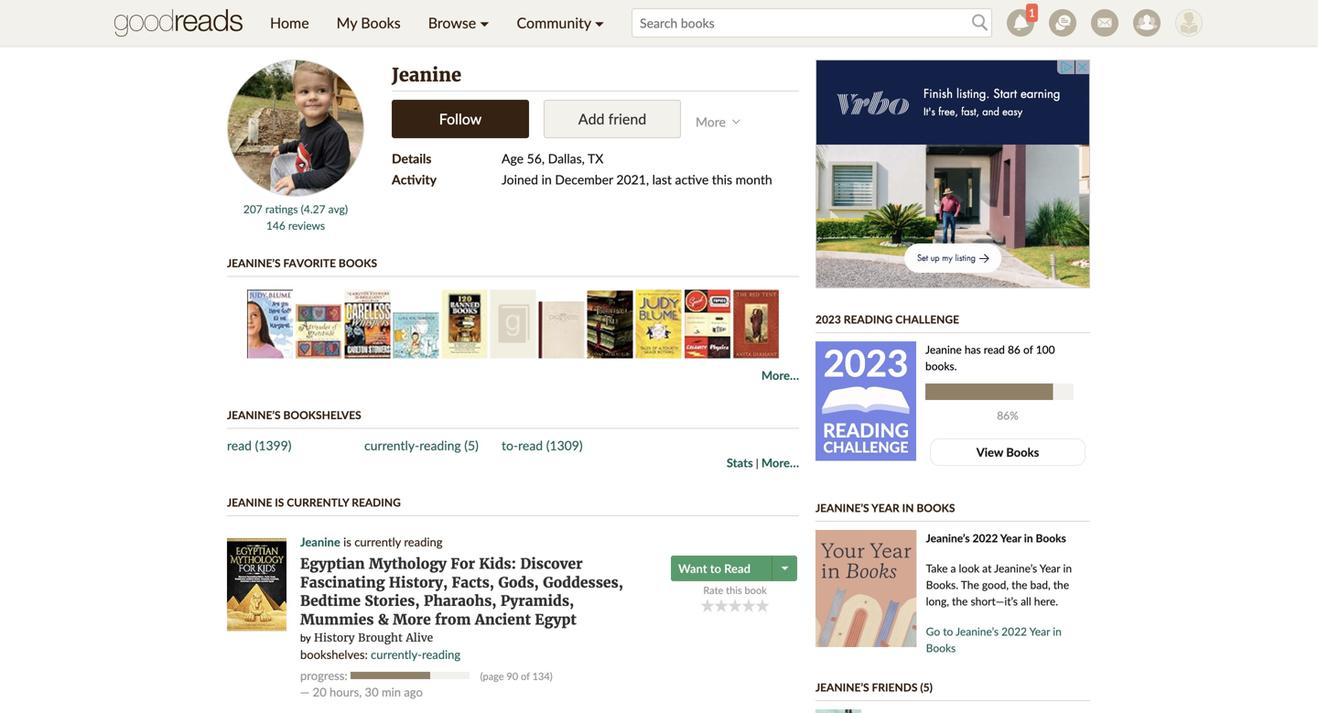 Task type: vqa. For each thing, say whether or not it's contained in the screenshot.
look
yes



Task type: describe. For each thing, give the bounding box(es) containing it.
rate
[[703, 584, 723, 596]]

view books
[[976, 445, 1039, 459]]

read‎ inside to-read‎               (1309) stats | more…
[[518, 438, 543, 453]]

jeanine's inside take a look at jeanine's year in books. the good, the bad, the long, the short—it's all here.
[[994, 562, 1037, 575]]

home link
[[256, 0, 323, 46]]

is for jeanine is currently reading
[[275, 496, 284, 509]]

(1309)
[[546, 438, 583, 453]]

bob builder image
[[1175, 9, 1203, 37]]

egyptian mytholog... image
[[227, 538, 286, 631]]

year in books image
[[816, 530, 917, 647]]

year up take a look at jeanine's year in books. the good, the bad, the long, the short—it's all here.
[[1000, 531, 1021, 545]]

pyramids,
[[501, 592, 574, 610]]

(page 90 of 134) link
[[480, 670, 553, 682]]

currently-reading‎               (5)
[[364, 438, 479, 453]]

history
[[314, 631, 355, 645]]

min
[[382, 685, 401, 699]]

134)
[[532, 670, 553, 682]]

details
[[392, 151, 432, 166]]

207 ratings link
[[243, 202, 298, 216]]

jeanine's inside go to jeanine's 2022 year in books
[[956, 625, 999, 638]]

jeanine is currently reading egyptian mythology for kids: discover fascinating history, facts, gods, goddesses, bedtime stories, pharaohs, pyramids, mummies & more from ancient egypt by history brought alive bookshelves: currently-reading
[[300, 535, 623, 662]]

jeanine's friends (5)
[[816, 681, 933, 694]]

2023 for 2023 reading challenge
[[816, 313, 841, 326]]

(page
[[480, 670, 504, 682]]

go
[[926, 625, 940, 638]]

100
[[1036, 343, 1055, 356]]

community ▾ button
[[503, 0, 618, 46]]

2023 for 2023
[[823, 340, 908, 384]]

jeanine's for jeanine's year in books
[[816, 501, 869, 514]]

take a look at jeanine's year in books. the good, the bad, the long, the short—it's all here.
[[926, 562, 1072, 608]]

age
[[502, 151, 524, 166]]

history,
[[389, 573, 448, 592]]

the lillies of the field by william edmund barrett image
[[490, 290, 536, 358]]

&
[[378, 610, 389, 629]]

gods,
[[498, 573, 539, 592]]

jeanine's for jeanine's bookshelves
[[227, 408, 281, 421]]

(5) for jeanine's friends (5)
[[920, 681, 933, 694]]

tales of a fourth grade nothing by judy blume image
[[636, 290, 682, 358]]

browse ▾ button
[[414, 0, 503, 46]]

bookshelves
[[283, 408, 361, 421]]

fascinating
[[300, 573, 385, 592]]

to for read
[[710, 561, 721, 576]]

browse ▾
[[428, 14, 489, 32]]

my
[[337, 14, 357, 32]]

good,
[[982, 578, 1009, 591]]

2023 reading challenge link
[[816, 313, 959, 326]]

egypt
[[535, 610, 576, 629]]

from
[[435, 610, 471, 629]]

jeanine for jeanine
[[392, 64, 461, 86]]

2 horizontal spatial the
[[1053, 578, 1069, 591]]

year inside go to jeanine's 2022 year in books
[[1029, 625, 1050, 638]]

jeanine for jeanine has read 86 of 100 books.
[[925, 343, 962, 356]]

more… inside to-read‎               (1309) stats | more…
[[761, 455, 799, 470]]

friend
[[608, 110, 646, 128]]

0 vertical spatial currently-
[[364, 438, 419, 453]]

—
[[300, 685, 310, 699]]

short—it's
[[971, 594, 1018, 608]]

friend requests image
[[1133, 9, 1161, 37]]

to-read‎               (1309) stats | more…
[[502, 438, 799, 470]]

community
[[517, 14, 591, 32]]

bad,
[[1030, 578, 1050, 591]]

to-read‎               (1309) link
[[502, 438, 583, 453]]

to for jeanine's
[[943, 625, 953, 638]]

jeanine's year in books
[[816, 501, 955, 514]]

challenge
[[823, 438, 908, 456]]

discover
[[520, 555, 583, 573]]

(5) for currently-reading‎               (5)
[[464, 438, 479, 453]]

1 read‎ from the left
[[227, 438, 252, 453]]

ago
[[404, 685, 423, 699]]

(page 90 of 134) — 20 hours, 30 min ago
[[300, 670, 553, 699]]

view books link
[[930, 438, 1086, 466]]

read
[[724, 561, 751, 576]]

mummies
[[300, 610, 374, 629]]

in
[[902, 501, 914, 514]]

20 hours, 30 min ago link
[[313, 685, 423, 699]]

jeanine's for jeanine's friends (5)
[[816, 681, 869, 694]]

activity
[[392, 172, 437, 187]]

more button
[[696, 109, 746, 134]]

books.
[[926, 578, 958, 591]]

(4.27
[[301, 202, 325, 216]]

jeanine is currently reading
[[227, 496, 401, 509]]

stories,
[[365, 592, 420, 610]]

jeanine's 2022 year in books
[[926, 531, 1066, 545]]

progress:
[[300, 668, 351, 683]]

86
[[1008, 343, 1020, 356]]

▾ for browse ▾
[[480, 14, 489, 32]]

here.
[[1034, 594, 1058, 608]]

in inside go to jeanine's 2022 year in books
[[1053, 625, 1062, 638]]

currently
[[287, 496, 349, 509]]

go to jeanine's 2022 year in books link
[[926, 625, 1062, 654]]

more inside dropdown button
[[696, 114, 726, 129]]

year left in
[[871, 501, 899, 514]]

books inside go to jeanine's 2022 year in books
[[926, 641, 956, 654]]

notifications element
[[1007, 4, 1038, 37]]

add friend link
[[544, 100, 681, 138]]

in inside take a look at jeanine's year in books. the good, the bad, the long, the short—it's all here.
[[1063, 562, 1072, 575]]

last
[[652, 172, 672, 187]]

2021,
[[616, 172, 649, 187]]

0 horizontal spatial 2022
[[972, 531, 998, 545]]

special topics in calamity physics by marisha pessl image
[[684, 290, 730, 358]]

books inside "link"
[[1006, 445, 1039, 459]]

120 banned books by nicholas j. karolides image
[[442, 290, 487, 358]]

currently-reading‎               (5) link
[[364, 438, 479, 453]]

joined
[[502, 172, 538, 187]]

advertisement region
[[816, 59, 1090, 288]]



Task type: locate. For each thing, give the bounding box(es) containing it.
jeanine's down 146
[[227, 256, 281, 270]]

december
[[555, 172, 613, 187]]

0 vertical spatial this
[[712, 172, 732, 187]]

is left currently on the left
[[275, 496, 284, 509]]

2023 reading challenge image
[[818, 379, 913, 418]]

rate this book
[[703, 584, 767, 596]]

bedtime
[[300, 592, 361, 610]]

read‎ left (1399)
[[227, 438, 252, 453]]

more
[[696, 114, 726, 129], [393, 610, 431, 629]]

jeanine's down challenge
[[816, 501, 869, 514]]

reading up currently
[[352, 496, 401, 509]]

1 vertical spatial is
[[343, 535, 351, 549]]

year up bad,
[[1040, 562, 1060, 575]]

books up bad,
[[1036, 531, 1066, 545]]

clara&#... image
[[816, 709, 861, 713]]

1 vertical spatial currently-
[[371, 647, 422, 662]]

jeanine's for jeanine's favorite books
[[227, 256, 281, 270]]

the thirteenth tale by diane setterfield image
[[587, 291, 633, 358]]

0 horizontal spatial reading
[[352, 496, 401, 509]]

want to read button
[[671, 556, 774, 581]]

1 ▾ from the left
[[480, 14, 489, 32]]

the right bad,
[[1053, 578, 1069, 591]]

jeanine's up a
[[926, 531, 970, 545]]

jeanine link
[[300, 535, 340, 549]]

year
[[871, 501, 899, 514], [1000, 531, 1021, 545], [1040, 562, 1060, 575], [1029, 625, 1050, 638]]

1 horizontal spatial the
[[1012, 578, 1027, 591]]

reading left challenge
[[844, 313, 893, 326]]

Search for books to add to your shelves search field
[[632, 8, 992, 38]]

▾ for community ▾
[[595, 14, 604, 32]]

1 horizontal spatial is
[[343, 535, 351, 549]]

alive
[[406, 631, 433, 645]]

0 horizontal spatial (5)
[[464, 438, 479, 453]]

0 vertical spatial more
[[696, 114, 726, 129]]

86%
[[997, 409, 1019, 422]]

of right 86
[[1023, 343, 1033, 356]]

1 vertical spatial this
[[726, 584, 742, 596]]

jeanine is currently reading link
[[227, 496, 401, 509]]

(5)
[[464, 438, 479, 453], [920, 681, 933, 694]]

90
[[507, 670, 518, 682]]

books
[[361, 14, 401, 32], [1006, 445, 1039, 459], [917, 501, 955, 514], [1036, 531, 1066, 545], [926, 641, 956, 654]]

currently
[[354, 535, 401, 549]]

jeanine image
[[227, 59, 364, 197]]

1 more… from the top
[[761, 368, 799, 383]]

1 vertical spatial reading
[[422, 647, 461, 662]]

all
[[1021, 594, 1031, 608]]

2022 up at
[[972, 531, 998, 545]]

more… right |
[[761, 455, 799, 470]]

follow
[[439, 110, 482, 128]]

ratings
[[265, 202, 298, 216]]

month
[[736, 172, 772, 187]]

jeanine for jeanine is currently reading
[[227, 496, 272, 509]]

kids:
[[479, 555, 516, 573]]

browse
[[428, 14, 476, 32]]

jeanine's up clara&#... image
[[816, 681, 869, 694]]

the pagemaster by david kirschner image
[[539, 302, 584, 358]]

more… down the red tent by anita diamant image
[[761, 368, 799, 383]]

more up alive
[[393, 610, 431, 629]]

reading‎
[[419, 438, 461, 453]]

1 vertical spatial 2022
[[1001, 625, 1027, 638]]

0 horizontal spatial of
[[521, 670, 530, 682]]

1 horizontal spatial of
[[1023, 343, 1033, 356]]

year down here.
[[1029, 625, 1050, 638]]

0 horizontal spatial to
[[710, 561, 721, 576]]

for
[[451, 555, 475, 573]]

1 button
[[1000, 0, 1042, 46]]

jeanine up follow
[[392, 64, 461, 86]]

challenge
[[895, 313, 959, 326]]

this right active
[[712, 172, 732, 187]]

egyptian mythology for kids: discover fascinating history, facts, gods, goddesses, bedtime stories, pharaohs, pyramids, mummies & more from ancient egypt link
[[300, 555, 623, 629]]

2 more… link from the top
[[761, 455, 799, 470]]

more…
[[761, 368, 799, 383], [761, 455, 799, 470]]

is up egyptian
[[343, 535, 351, 549]]

more up active
[[696, 114, 726, 129]]

jeanine's year in books link
[[816, 501, 955, 514]]

1 horizontal spatial reading
[[844, 313, 893, 326]]

1 vertical spatial (5)
[[920, 681, 933, 694]]

1 horizontal spatial to
[[943, 625, 953, 638]]

Search books text field
[[632, 8, 992, 38]]

love you forever by robert munsch image
[[393, 313, 439, 358]]

1 more… link from the top
[[761, 368, 799, 383]]

▾ right browse on the top left of page
[[480, 14, 489, 32]]

bookshelves:
[[300, 647, 368, 662]]

a
[[951, 562, 956, 575]]

jeanine's favorite books link
[[227, 256, 377, 270]]

reading down alive
[[422, 647, 461, 662]]

want to read
[[678, 561, 751, 576]]

books inside menu
[[361, 14, 401, 32]]

favorite
[[283, 256, 336, 270]]

currently-reading link
[[371, 647, 461, 662]]

jeanine inside jeanine has read 86 of 100 books.
[[925, 343, 962, 356]]

0 vertical spatial is
[[275, 496, 284, 509]]

2023 right the red tent by anita diamant image
[[816, 313, 841, 326]]

1 horizontal spatial (5)
[[920, 681, 933, 694]]

jeanine inside the jeanine is currently reading egyptian mythology for kids: discover fascinating history, facts, gods, goddesses, bedtime stories, pharaohs, pyramids, mummies & more from ancient egypt by history brought alive bookshelves: currently-reading
[[300, 535, 340, 549]]

(5) right friends
[[920, 681, 933, 694]]

1 horizontal spatial 2022
[[1001, 625, 1027, 638]]

1 vertical spatial 2023
[[823, 340, 908, 384]]

age 56, dallas, tx activity
[[392, 151, 604, 187]]

▾ right 'community'
[[595, 14, 604, 32]]

add friend
[[578, 110, 646, 128]]

friends
[[872, 681, 918, 694]]

the down the
[[952, 594, 968, 608]]

of inside jeanine has read 86 of 100 books.
[[1023, 343, 1033, 356]]

read
[[984, 343, 1005, 356]]

0 vertical spatial 2022
[[972, 531, 998, 545]]

1
[[1029, 6, 1035, 19]]

of right '90'
[[521, 670, 530, 682]]

reading up the "mythology"
[[404, 535, 443, 549]]

2022 inside go to jeanine's 2022 year in books
[[1001, 625, 1027, 638]]

year inside take a look at jeanine's year in books. the good, the bad, the long, the short—it's all here.
[[1040, 562, 1060, 575]]

ancient
[[475, 610, 531, 629]]

to left read
[[710, 561, 721, 576]]

menu
[[256, 0, 618, 46]]

books right in
[[917, 501, 955, 514]]

1 vertical spatial reading
[[352, 496, 401, 509]]

books right my
[[361, 14, 401, 32]]

follow button
[[392, 100, 529, 138]]

reading
[[404, 535, 443, 549], [422, 647, 461, 662]]

active
[[675, 172, 709, 187]]

home
[[270, 14, 309, 32]]

dallas,
[[548, 151, 585, 166]]

0 horizontal spatial the
[[952, 594, 968, 608]]

read‎ left (1309)
[[518, 438, 543, 453]]

my group discussions image
[[1049, 9, 1076, 37]]

joined in december 2021,             last active this month
[[502, 172, 772, 187]]

of inside (page 90 of 134) — 20 hours, 30 min ago
[[521, 670, 530, 682]]

jeanine for jeanine is currently reading egyptian mythology for kids: discover fascinating history, facts, gods, goddesses, bedtime stories, pharaohs, pyramids, mummies & more from ancient egypt by history brought alive bookshelves: currently-reading
[[300, 535, 340, 549]]

more… link right |
[[761, 455, 799, 470]]

0 horizontal spatial is
[[275, 496, 284, 509]]

at
[[982, 562, 992, 575]]

jeanine's up good,
[[994, 562, 1037, 575]]

egyptian
[[300, 555, 365, 573]]

my books
[[337, 14, 401, 32]]

jeanine's up read‎               (1399) on the bottom of the page
[[227, 408, 281, 421]]

reviews
[[288, 219, 325, 232]]

go to jeanine's 2022 year in books
[[926, 625, 1062, 654]]

1 vertical spatial to
[[943, 625, 953, 638]]

0 vertical spatial to
[[710, 561, 721, 576]]

jeanine's bookshelves link
[[227, 408, 361, 421]]

207 ratings (4.27 avg) 146 reviews
[[243, 202, 348, 232]]

0 vertical spatial reading
[[844, 313, 893, 326]]

1 vertical spatial more
[[393, 610, 431, 629]]

2 more… from the top
[[761, 455, 799, 470]]

hours,
[[330, 685, 362, 699]]

community ▾
[[517, 14, 604, 32]]

jeanine's for jeanine's 2022 year in books
[[926, 531, 970, 545]]

▾ inside community ▾ dropdown button
[[595, 14, 604, 32]]

is for jeanine is currently reading egyptian mythology for kids: discover fascinating history, facts, gods, goddesses, bedtime stories, pharaohs, pyramids, mummies & more from ancient egypt by history brought alive bookshelves: currently-reading
[[343, 535, 351, 549]]

jeanine's down the short—it's
[[956, 625, 999, 638]]

2023 down 2023 reading challenge link at the top right
[[823, 340, 908, 384]]

1 horizontal spatial more
[[696, 114, 726, 129]]

2022 down all
[[1001, 625, 1027, 638]]

jeanine down read‎               (1399) on the bottom of the page
[[227, 496, 272, 509]]

reading challenge
[[823, 419, 909, 456]]

to inside button
[[710, 561, 721, 576]]

careless whispers by carlton stowers image
[[344, 290, 390, 358]]

attitudes of gratitude by m.j. ryan image
[[296, 304, 342, 358]]

0 vertical spatial more… link
[[761, 368, 799, 383]]

0 vertical spatial of
[[1023, 343, 1033, 356]]

0 vertical spatial 2023
[[816, 313, 841, 326]]

2023
[[816, 313, 841, 326], [823, 340, 908, 384]]

is inside the jeanine is currently reading egyptian mythology for kids: discover fascinating history, facts, gods, goddesses, bedtime stories, pharaohs, pyramids, mummies & more from ancient egypt by history brought alive bookshelves: currently-reading
[[343, 535, 351, 549]]

jeanine's friends (5) link
[[816, 681, 933, 694]]

(5) right reading‎
[[464, 438, 479, 453]]

more… link down the red tent by anita diamant image
[[761, 368, 799, 383]]

goddesses,
[[543, 573, 623, 592]]

tx
[[588, 151, 604, 166]]

0 vertical spatial reading
[[404, 535, 443, 549]]

0 horizontal spatial ▾
[[480, 14, 489, 32]]

to inside go to jeanine's 2022 year in books
[[943, 625, 953, 638]]

0 vertical spatial (5)
[[464, 438, 479, 453]]

more inside the jeanine is currently reading egyptian mythology for kids: discover fascinating history, facts, gods, goddesses, bedtime stories, pharaohs, pyramids, mummies & more from ancient egypt by history brought alive bookshelves: currently-reading
[[393, 610, 431, 629]]

1 vertical spatial of
[[521, 670, 530, 682]]

in
[[541, 172, 552, 187], [1024, 531, 1033, 545], [1063, 562, 1072, 575], [1053, 625, 1062, 638]]

jeanine up books.
[[925, 343, 962, 356]]

jeanine has read 86 of 100 books.
[[925, 343, 1055, 373]]

2 read‎ from the left
[[518, 438, 543, 453]]

to right the go
[[943, 625, 953, 638]]

2 ▾ from the left
[[595, 14, 604, 32]]

the up all
[[1012, 578, 1027, 591]]

▾ inside the browse ▾ popup button
[[480, 14, 489, 32]]

take
[[926, 562, 948, 575]]

books down the go
[[926, 641, 956, 654]]

by
[[300, 632, 311, 644]]

1 vertical spatial more… link
[[761, 455, 799, 470]]

this right rate
[[726, 584, 742, 596]]

are you there god? it's me, margaret by judy blume image
[[247, 290, 293, 358]]

read‎
[[227, 438, 252, 453], [518, 438, 543, 453]]

1 horizontal spatial ▾
[[595, 14, 604, 32]]

view
[[976, 445, 1003, 459]]

jeanine's
[[227, 256, 281, 270], [227, 408, 281, 421], [816, 501, 869, 514], [926, 531, 970, 545], [994, 562, 1037, 575], [956, 625, 999, 638], [816, 681, 869, 694]]

reading
[[823, 419, 909, 442]]

the red tent by anita diamant image
[[733, 290, 779, 358]]

0 horizontal spatial more
[[393, 610, 431, 629]]

56,
[[527, 151, 545, 166]]

1 vertical spatial more…
[[761, 455, 799, 470]]

currently- inside the jeanine is currently reading egyptian mythology for kids: discover fascinating history, facts, gods, goddesses, bedtime stories, pharaohs, pyramids, mummies & more from ancient egypt by history brought alive bookshelves: currently-reading
[[371, 647, 422, 662]]

0 horizontal spatial read‎
[[227, 438, 252, 453]]

menu containing home
[[256, 0, 618, 46]]

30
[[365, 685, 379, 699]]

1 horizontal spatial read‎
[[518, 438, 543, 453]]

books right view
[[1006, 445, 1039, 459]]

to-
[[502, 438, 518, 453]]

inbox image
[[1091, 9, 1119, 37]]

▾
[[480, 14, 489, 32], [595, 14, 604, 32]]

0 vertical spatial more…
[[761, 368, 799, 383]]

207
[[243, 202, 262, 216]]

jeanine up egyptian
[[300, 535, 340, 549]]



